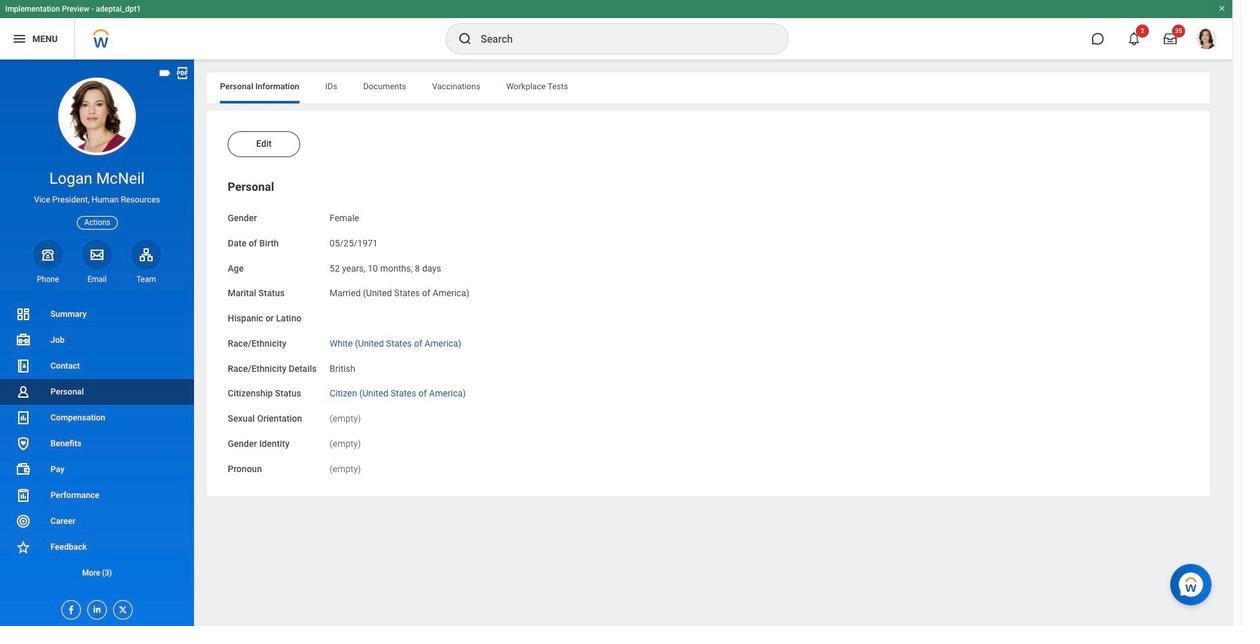Task type: locate. For each thing, give the bounding box(es) containing it.
british element
[[330, 361, 355, 374]]

view team image
[[138, 247, 154, 262]]

feedback image
[[16, 539, 31, 555]]

personal image
[[16, 384, 31, 400]]

job image
[[16, 332, 31, 348]]

inbox large image
[[1164, 32, 1177, 45]]

view printable version (pdf) image
[[175, 66, 190, 80]]

pay image
[[16, 462, 31, 477]]

navigation pane region
[[0, 60, 194, 626]]

search image
[[457, 31, 473, 47]]

benefits image
[[16, 436, 31, 452]]

tab list
[[207, 72, 1210, 104]]

compensation image
[[16, 410, 31, 426]]

x image
[[114, 601, 128, 615]]

tag image
[[158, 66, 172, 80]]

Search Workday  search field
[[481, 25, 761, 53]]

banner
[[0, 0, 1232, 60]]

female element
[[330, 210, 359, 223]]

contact image
[[16, 358, 31, 374]]

career image
[[16, 514, 31, 529]]

group
[[228, 179, 1189, 476]]

team logan mcneil element
[[131, 274, 161, 285]]

list
[[0, 301, 194, 586]]



Task type: describe. For each thing, give the bounding box(es) containing it.
close environment banner image
[[1218, 5, 1226, 12]]

email logan mcneil element
[[82, 274, 112, 285]]

phone logan mcneil element
[[33, 274, 63, 285]]

facebook image
[[62, 601, 76, 615]]

summary image
[[16, 307, 31, 322]]

mail image
[[89, 247, 105, 262]]

profile logan mcneil image
[[1196, 28, 1217, 52]]

performance image
[[16, 488, 31, 503]]

linkedin image
[[88, 601, 102, 615]]

notifications large image
[[1128, 32, 1140, 45]]

phone image
[[39, 247, 57, 262]]

justify image
[[12, 31, 27, 47]]



Task type: vqa. For each thing, say whether or not it's contained in the screenshot.
performance IMAGE
yes



